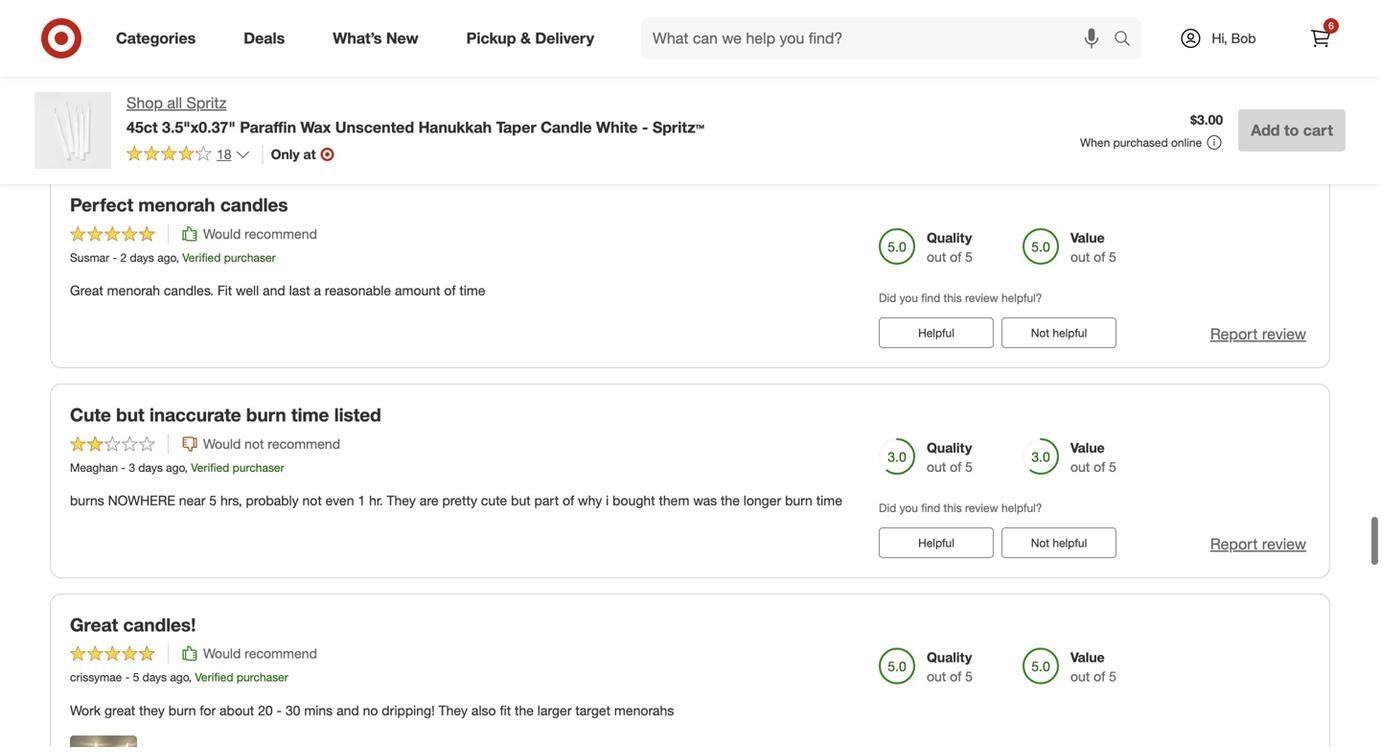 Task type: locate. For each thing, give the bounding box(es) containing it.
crissymae
[[70, 670, 122, 684]]

days right the 3
[[138, 460, 163, 475]]

verified up candles.
[[182, 250, 221, 265]]

2 vertical spatial quality out of 5
[[927, 649, 973, 685]]

add
[[1252, 121, 1281, 140]]

1 helpful from the top
[[919, 326, 955, 340]]

the right was in the bottom of the page
[[721, 492, 740, 509]]

0 vertical spatial you
[[900, 81, 919, 95]]

1 great from the top
[[70, 282, 103, 299]]

1 vertical spatial helpful button
[[879, 527, 994, 558]]

would left deals
[[203, 15, 241, 32]]

report review button
[[1211, 113, 1307, 135], [1211, 323, 1307, 345], [1211, 533, 1307, 555]]

helpful? for cute but inaccurate burn time listed
[[1002, 500, 1043, 515]]

1 vertical spatial they
[[439, 702, 468, 719]]

0 vertical spatial helpful button
[[879, 317, 994, 348]]

new
[[386, 29, 419, 48]]

3 would recommend from the top
[[203, 645, 317, 662]]

1 vertical spatial report review
[[1211, 325, 1307, 343]]

but left part
[[511, 492, 531, 509]]

target
[[576, 702, 611, 719]]

1 helpful button from the top
[[879, 317, 994, 348]]

2 find from the top
[[922, 290, 941, 305]]

1 vertical spatial not
[[1032, 536, 1050, 550]]

menorah down the 18 link
[[138, 194, 215, 216]]

they right hr.
[[387, 492, 416, 509]]

not
[[1032, 326, 1050, 340], [1032, 536, 1050, 550]]

verified up about
[[195, 670, 234, 684]]

- left the 3
[[121, 460, 126, 475]]

longer
[[744, 492, 782, 509]]

1 helpful? from the top
[[1002, 81, 1043, 95]]

1 vertical spatial you
[[900, 290, 919, 305]]

time right longer on the right of the page
[[817, 492, 843, 509]]

great up crissymae
[[70, 614, 118, 636]]

and left "last"
[[263, 282, 285, 299]]

helpful button
[[879, 317, 994, 348], [879, 527, 994, 558]]

not down cute but inaccurate burn time listed on the left bottom
[[245, 435, 264, 452]]

2 would recommend from the top
[[203, 225, 317, 242]]

for left about
[[200, 702, 216, 719]]

2 vertical spatial would recommend
[[203, 645, 317, 662]]

menorah down susmar - 2 days ago , verified purchaser
[[107, 282, 160, 299]]

0 vertical spatial helpful
[[1053, 326, 1088, 340]]

1 horizontal spatial time
[[460, 282, 486, 299]]

2 quality out of 5 from the top
[[927, 439, 973, 475]]

1 vertical spatial 2
[[120, 250, 127, 265]]

for
[[203, 72, 219, 89], [200, 702, 216, 719]]

unscented
[[335, 118, 414, 137]]

3 did from the top
[[879, 500, 897, 515]]

2 great from the top
[[70, 614, 118, 636]]

3 did you find this review helpful? from the top
[[879, 500, 1043, 515]]

2 report review button from the top
[[1211, 323, 1307, 345]]

not
[[245, 435, 264, 452], [303, 492, 322, 509]]

search
[[1106, 31, 1152, 49]]

0 vertical spatial not helpful button
[[1002, 317, 1117, 348]]

0 horizontal spatial the
[[515, 702, 534, 719]]

2 vertical spatial burn
[[169, 702, 196, 719]]

for up spritz
[[203, 72, 219, 89]]

- for perfect menorah candles
[[113, 250, 117, 265]]

0 vertical spatial not
[[245, 435, 264, 452]]

recommend up 30
[[245, 645, 317, 662]]

time left listed
[[291, 404, 329, 426]]

you for cute but inaccurate burn time listed
[[900, 500, 919, 515]]

1 vertical spatial did you find this review helpful?
[[879, 290, 1043, 305]]

quality out of 5 for perfect menorah candles
[[927, 229, 973, 265]]

would for menorah
[[203, 225, 241, 242]]

you
[[900, 81, 919, 95], [900, 290, 919, 305], [900, 500, 919, 515]]

1 value out of 5 from the top
[[1071, 19, 1117, 55]]

amount
[[395, 282, 441, 299]]

0 horizontal spatial 2
[[104, 40, 111, 55]]

1 vertical spatial did
[[879, 290, 897, 305]]

1 vertical spatial helpful?
[[1002, 290, 1043, 305]]

would recommend up 2 days ago , verified purchaser
[[203, 15, 317, 32]]

0 vertical spatial quality
[[927, 229, 973, 246]]

1 vertical spatial burn
[[785, 492, 813, 509]]

purchaser for candles!
[[237, 670, 288, 684]]

3 find from the top
[[922, 500, 941, 515]]

value out of 5
[[1071, 19, 1117, 55], [1071, 229, 1117, 265], [1071, 439, 1117, 475], [1071, 649, 1117, 685]]

2 did from the top
[[879, 290, 897, 305]]

2 this from the top
[[944, 290, 962, 305]]

3 quality out of 5 from the top
[[927, 649, 973, 685]]

1 vertical spatial not helpful
[[1032, 536, 1088, 550]]

spritz
[[187, 93, 227, 112]]

2 you from the top
[[900, 290, 919, 305]]

2 not helpful button from the top
[[1002, 527, 1117, 558]]

1 not helpful button from the top
[[1002, 317, 1117, 348]]

2 helpful from the top
[[919, 536, 955, 550]]

hrs,
[[221, 492, 242, 509]]

, down candles!
[[189, 670, 192, 684]]

0 horizontal spatial candles
[[153, 72, 200, 89]]

0 vertical spatial 2
[[104, 40, 111, 55]]

3 report review button from the top
[[1211, 533, 1307, 555]]

4 value out of 5 from the top
[[1071, 649, 1117, 685]]

burn right "they"
[[169, 702, 196, 719]]

4 value from the top
[[1071, 649, 1105, 666]]

report review
[[1211, 115, 1307, 133], [1211, 325, 1307, 343], [1211, 535, 1307, 553]]

ago up candles.
[[157, 250, 176, 265]]

would
[[203, 15, 241, 32], [203, 225, 241, 242], [203, 435, 241, 452], [203, 645, 241, 662]]

44 hanukkah candles for hanukkah
[[70, 72, 283, 89]]

helpful for perfect menorah candles
[[1053, 326, 1088, 340]]

but
[[116, 404, 145, 426], [511, 492, 531, 509]]

1 not helpful from the top
[[1032, 326, 1088, 340]]

2 vertical spatial did you find this review helpful?
[[879, 500, 1043, 515]]

1 did you find this review helpful? from the top
[[879, 81, 1043, 95]]

hanukkah left taper
[[419, 118, 492, 137]]

1 vertical spatial time
[[291, 404, 329, 426]]

shop all spritz 45ct 3.5"x0.37" paraffin wax unscented hanukkah taper candle white - spritz™
[[127, 93, 705, 137]]

1 horizontal spatial 2
[[120, 250, 127, 265]]

1 did from the top
[[879, 81, 897, 95]]

,
[[160, 40, 163, 55], [176, 250, 179, 265], [185, 460, 188, 475], [189, 670, 192, 684]]

of
[[1094, 38, 1106, 55], [950, 248, 962, 265], [1094, 248, 1106, 265], [444, 282, 456, 299], [950, 458, 962, 475], [1094, 458, 1106, 475], [563, 492, 575, 509], [950, 668, 962, 685], [1094, 668, 1106, 685]]

would recommend up "20"
[[203, 645, 317, 662]]

time
[[460, 282, 486, 299], [291, 404, 329, 426], [817, 492, 843, 509]]

verified for candles!
[[195, 670, 234, 684]]

1 horizontal spatial the
[[721, 492, 740, 509]]

days
[[114, 40, 138, 55], [130, 250, 154, 265], [138, 460, 163, 475], [143, 670, 167, 684]]

0 horizontal spatial time
[[291, 404, 329, 426]]

find for cute but inaccurate burn time listed
[[922, 500, 941, 515]]

1 helpful from the top
[[1053, 326, 1088, 340]]

helpful
[[1053, 326, 1088, 340], [1053, 536, 1088, 550]]

days up "they"
[[143, 670, 167, 684]]

1 horizontal spatial burn
[[246, 404, 286, 426]]

helpful? for perfect menorah candles
[[1002, 290, 1043, 305]]

1 vertical spatial report
[[1211, 325, 1259, 343]]

perfect
[[70, 194, 133, 216]]

ago up near
[[166, 460, 185, 475]]

0 vertical spatial helpful?
[[1002, 81, 1043, 95]]

1 vertical spatial candles
[[220, 194, 288, 216]]

6 link
[[1300, 17, 1343, 59]]

2 report from the top
[[1211, 325, 1259, 343]]

3 helpful? from the top
[[1002, 500, 1043, 515]]

2 vertical spatial this
[[944, 500, 962, 515]]

burn right longer on the right of the page
[[785, 492, 813, 509]]

report for perfect menorah candles
[[1211, 325, 1259, 343]]

0 vertical spatial great
[[70, 282, 103, 299]]

burn up "would not recommend"
[[246, 404, 286, 426]]

2 not from the top
[[1032, 536, 1050, 550]]

and left no
[[337, 702, 359, 719]]

3 would from the top
[[203, 435, 241, 452]]

0 vertical spatial did you find this review helpful?
[[879, 81, 1043, 95]]

1 horizontal spatial hanukkah
[[223, 72, 283, 89]]

2
[[104, 40, 111, 55], [120, 250, 127, 265]]

purchaser down "would not recommend"
[[233, 460, 284, 475]]

1 vertical spatial menorah
[[107, 282, 160, 299]]

1 value from the top
[[1071, 19, 1105, 36]]

2 vertical spatial did
[[879, 500, 897, 515]]

value
[[1071, 19, 1105, 36], [1071, 229, 1105, 246], [1071, 439, 1105, 456], [1071, 649, 1105, 666]]

hanukkah down deals
[[223, 72, 283, 89]]

would recommend for perfect menorah candles
[[203, 225, 317, 242]]

0 vertical spatial the
[[721, 492, 740, 509]]

why
[[578, 492, 602, 509]]

1 vertical spatial helpful
[[1053, 536, 1088, 550]]

0 vertical spatial candles
[[153, 72, 200, 89]]

hanukkah up shop
[[89, 72, 149, 89]]

45ct
[[127, 118, 158, 137]]

1 vertical spatial would recommend
[[203, 225, 317, 242]]

helpful for perfect menorah candles
[[919, 326, 955, 340]]

$3.00
[[1191, 111, 1224, 128]]

did you find this review helpful?
[[879, 81, 1043, 95], [879, 290, 1043, 305], [879, 500, 1043, 515]]

1 vertical spatial for
[[200, 702, 216, 719]]

would up the crissymae - 5 days ago , verified purchaser
[[203, 645, 241, 662]]

1 would recommend from the top
[[203, 15, 317, 32]]

20
[[258, 702, 273, 719]]

3 you from the top
[[900, 500, 919, 515]]

1 vertical spatial report review button
[[1211, 323, 1307, 345]]

what's new
[[333, 29, 419, 48]]

recommend left what's
[[245, 15, 317, 32]]

did you find this review helpful? for perfect menorah candles
[[879, 290, 1043, 305]]

0 vertical spatial report review
[[1211, 115, 1307, 133]]

pretty
[[443, 492, 478, 509]]

1 vertical spatial and
[[337, 702, 359, 719]]

2 vertical spatial find
[[922, 500, 941, 515]]

3 report review from the top
[[1211, 535, 1307, 553]]

verified for but
[[191, 460, 229, 475]]

when purchased online
[[1081, 135, 1203, 150]]

0 vertical spatial report
[[1211, 115, 1259, 133]]

pickup & delivery
[[467, 29, 595, 48]]

5
[[1110, 38, 1117, 55], [966, 248, 973, 265], [1110, 248, 1117, 265], [966, 458, 973, 475], [1110, 458, 1117, 475], [209, 492, 217, 509], [966, 668, 973, 685], [1110, 668, 1117, 685], [133, 670, 139, 684]]

, up candles.
[[176, 250, 179, 265]]

find
[[922, 81, 941, 95], [922, 290, 941, 305], [922, 500, 941, 515]]

4 would from the top
[[203, 645, 241, 662]]

, up near
[[185, 460, 188, 475]]

them
[[659, 492, 690, 509]]

2 right susmar
[[120, 250, 127, 265]]

- right crissymae
[[125, 670, 130, 684]]

time right "amount"
[[460, 282, 486, 299]]

menorah for great
[[107, 282, 160, 299]]

0 horizontal spatial not
[[245, 435, 264, 452]]

0 horizontal spatial hanukkah
[[89, 72, 149, 89]]

3 report from the top
[[1211, 535, 1259, 553]]

purchaser for but
[[233, 460, 284, 475]]

2 vertical spatial report review
[[1211, 535, 1307, 553]]

inaccurate
[[150, 404, 241, 426]]

not helpful
[[1032, 326, 1088, 340], [1032, 536, 1088, 550]]

2 horizontal spatial burn
[[785, 492, 813, 509]]

great for great candles!
[[70, 614, 118, 636]]

2 did you find this review helpful? from the top
[[879, 290, 1043, 305]]

1 vertical spatial quality
[[927, 439, 973, 456]]

did for perfect menorah candles
[[879, 290, 897, 305]]

2 helpful button from the top
[[879, 527, 994, 558]]

candles for menorah
[[220, 194, 288, 216]]

they left also
[[439, 702, 468, 719]]

would down perfect menorah candles
[[203, 225, 241, 242]]

0 vertical spatial did
[[879, 81, 897, 95]]

2 horizontal spatial hanukkah
[[419, 118, 492, 137]]

2 helpful from the top
[[1053, 536, 1088, 550]]

0 vertical spatial burn
[[246, 404, 286, 426]]

candles!
[[123, 614, 196, 636]]

1 vertical spatial the
[[515, 702, 534, 719]]

0 horizontal spatial and
[[263, 282, 285, 299]]

the right fit
[[515, 702, 534, 719]]

2 vertical spatial quality
[[927, 649, 973, 666]]

this for perfect menorah candles
[[944, 290, 962, 305]]

nowhere
[[108, 492, 175, 509]]

0 vertical spatial find
[[922, 81, 941, 95]]

verified up near
[[191, 460, 229, 475]]

helpful for cute but inaccurate burn time listed
[[1053, 536, 1088, 550]]

cart
[[1304, 121, 1334, 140]]

purchased
[[1114, 135, 1169, 150]]

- right white
[[642, 118, 649, 137]]

helpful button for perfect menorah candles
[[879, 317, 994, 348]]

0 vertical spatial menorah
[[138, 194, 215, 216]]

2 not helpful from the top
[[1032, 536, 1088, 550]]

2 right 'pete'
[[104, 40, 111, 55]]

- right susmar
[[113, 250, 117, 265]]

dripping!
[[382, 702, 435, 719]]

purchaser up well
[[224, 250, 276, 265]]

0 horizontal spatial burn
[[169, 702, 196, 719]]

ago down candles!
[[170, 670, 189, 684]]

burns nowhere near 5 hrs, probably not even 1 hr. they are pretty cute but part of why i bought them was the longer burn time
[[70, 492, 843, 509]]

at
[[304, 146, 316, 162]]

1 vertical spatial not helpful button
[[1002, 527, 1117, 558]]

0 vertical spatial this
[[944, 81, 962, 95]]

2 vertical spatial time
[[817, 492, 843, 509]]

0 vertical spatial but
[[116, 404, 145, 426]]

1 quality out of 5 from the top
[[927, 229, 973, 265]]

days for menorah
[[130, 250, 154, 265]]

2 report review from the top
[[1211, 325, 1307, 343]]

days for candles!
[[143, 670, 167, 684]]

1 quality from the top
[[927, 229, 973, 246]]

2 helpful? from the top
[[1002, 290, 1043, 305]]

0 horizontal spatial they
[[387, 492, 416, 509]]

1 horizontal spatial but
[[511, 492, 531, 509]]

but right cute in the left bottom of the page
[[116, 404, 145, 426]]

cute but inaccurate burn time listed
[[70, 404, 381, 426]]

2 quality from the top
[[927, 439, 973, 456]]

verified
[[166, 40, 205, 55], [182, 250, 221, 265], [191, 460, 229, 475], [195, 670, 234, 684]]

candles up all
[[153, 72, 200, 89]]

2 horizontal spatial time
[[817, 492, 843, 509]]

taper
[[496, 118, 537, 137]]

1 vertical spatial this
[[944, 290, 962, 305]]

search button
[[1106, 17, 1152, 63]]

great
[[105, 702, 135, 719]]

1 horizontal spatial candles
[[220, 194, 288, 216]]

1 this from the top
[[944, 81, 962, 95]]

1 horizontal spatial they
[[439, 702, 468, 719]]

2 vertical spatial report review button
[[1211, 533, 1307, 555]]

would for but
[[203, 435, 241, 452]]

you for perfect menorah candles
[[900, 290, 919, 305]]

ago up 44 hanukkah candles for hanukkah
[[141, 40, 160, 55]]

1 vertical spatial great
[[70, 614, 118, 636]]

2 vertical spatial helpful?
[[1002, 500, 1043, 515]]

candles down 18
[[220, 194, 288, 216]]

meaghan
[[70, 460, 118, 475]]

0 vertical spatial helpful
[[919, 326, 955, 340]]

2 vertical spatial you
[[900, 500, 919, 515]]

1 vertical spatial quality out of 5
[[927, 439, 973, 475]]

, for candles!
[[189, 670, 192, 684]]

18
[[217, 146, 232, 162]]

quality for perfect menorah candles
[[927, 229, 973, 246]]

1 vertical spatial helpful
[[919, 536, 955, 550]]

would down cute but inaccurate burn time listed on the left bottom
[[203, 435, 241, 452]]

2 vertical spatial report
[[1211, 535, 1259, 553]]

not helpful button
[[1002, 317, 1117, 348], [1002, 527, 1117, 558]]

days right susmar
[[130, 250, 154, 265]]

report
[[1211, 115, 1259, 133], [1211, 325, 1259, 343], [1211, 535, 1259, 553]]

1 vertical spatial not
[[303, 492, 322, 509]]

0 vertical spatial not
[[1032, 326, 1050, 340]]

0 vertical spatial quality out of 5
[[927, 229, 973, 265]]

0 vertical spatial not helpful
[[1032, 326, 1088, 340]]

0 vertical spatial would recommend
[[203, 15, 317, 32]]

1 horizontal spatial not
[[303, 492, 322, 509]]

2 would from the top
[[203, 225, 241, 242]]

days for but
[[138, 460, 163, 475]]

great down susmar
[[70, 282, 103, 299]]

larger
[[538, 702, 572, 719]]

not for perfect menorah candles
[[1032, 326, 1050, 340]]

0 vertical spatial time
[[460, 282, 486, 299]]

not helpful for cute but inaccurate burn time listed
[[1032, 536, 1088, 550]]

they
[[387, 492, 416, 509], [439, 702, 468, 719]]

purchaser up "20"
[[237, 670, 288, 684]]

great
[[70, 282, 103, 299], [70, 614, 118, 636]]

would recommend up well
[[203, 225, 317, 242]]

3 this from the top
[[944, 500, 962, 515]]

0 vertical spatial they
[[387, 492, 416, 509]]

not left even
[[303, 492, 322, 509]]

this
[[944, 81, 962, 95], [944, 290, 962, 305], [944, 500, 962, 515]]

1 not from the top
[[1032, 326, 1050, 340]]

1 vertical spatial find
[[922, 290, 941, 305]]

0 vertical spatial report review button
[[1211, 113, 1307, 135]]

ago for menorah
[[157, 250, 176, 265]]

purchaser up spritz
[[208, 40, 260, 55]]

report review for perfect menorah candles
[[1211, 325, 1307, 343]]



Task type: describe. For each thing, give the bounding box(es) containing it.
1 find from the top
[[922, 81, 941, 95]]

18 link
[[127, 145, 251, 167]]

crissymae - 5 days ago , verified purchaser
[[70, 670, 288, 684]]

- right "20"
[[277, 702, 282, 719]]

2 value from the top
[[1071, 229, 1105, 246]]

image of 45ct 3.5"x0.37" paraffin wax unscented hanukkah taper candle white - spritz™ image
[[35, 92, 111, 169]]

, up 44 hanukkah candles for hanukkah
[[160, 40, 163, 55]]

, for menorah
[[176, 250, 179, 265]]

what's
[[333, 29, 382, 48]]

not helpful button for perfect menorah candles
[[1002, 317, 1117, 348]]

listed
[[334, 404, 381, 426]]

only
[[271, 146, 300, 162]]

verified up 44 hanukkah candles for hanukkah
[[166, 40, 205, 55]]

meaghan - 3 days ago , verified purchaser
[[70, 460, 284, 475]]

a
[[314, 282, 321, 299]]

would recommend for great candles!
[[203, 645, 317, 662]]

pickup & delivery link
[[450, 17, 619, 59]]

report review button for perfect menorah candles
[[1211, 323, 1307, 345]]

well
[[236, 282, 259, 299]]

reasonable
[[325, 282, 391, 299]]

purchaser for menorah
[[224, 250, 276, 265]]

burn for work great they burn for about 20 - 30 mins and no dripping! they also fit the larger target menorahs
[[169, 702, 196, 719]]

burn for cute but inaccurate burn time listed
[[246, 404, 286, 426]]

also
[[472, 702, 496, 719]]

categories link
[[100, 17, 220, 59]]

days right 'pete'
[[114, 40, 138, 55]]

work great they burn for about 20 - 30 mins and no dripping! they also fit the larger target menorahs
[[70, 702, 674, 719]]

to
[[1285, 121, 1300, 140]]

hi, bob
[[1213, 30, 1257, 47]]

candle
[[541, 118, 592, 137]]

1 you from the top
[[900, 81, 919, 95]]

recommend up the great menorah candles. fit well and last a reasonable amount of time
[[245, 225, 317, 242]]

add to cart
[[1252, 121, 1334, 140]]

verified for menorah
[[182, 250, 221, 265]]

what's new link
[[317, 17, 443, 59]]

helpful button for cute but inaccurate burn time listed
[[879, 527, 994, 558]]

burns
[[70, 492, 104, 509]]

1 vertical spatial but
[[511, 492, 531, 509]]

3.5"x0.37"
[[162, 118, 236, 137]]

What can we help you find? suggestions appear below search field
[[642, 17, 1119, 59]]

quality out of 5 for cute but inaccurate burn time listed
[[927, 439, 973, 475]]

&
[[521, 29, 531, 48]]

great for great menorah candles. fit well and last a reasonable amount of time
[[70, 282, 103, 299]]

categories
[[116, 29, 196, 48]]

hr.
[[369, 492, 383, 509]]

report review button for cute but inaccurate burn time listed
[[1211, 533, 1307, 555]]

helpful for cute but inaccurate burn time listed
[[919, 536, 955, 550]]

find for perfect menorah candles
[[922, 290, 941, 305]]

menorah for perfect
[[138, 194, 215, 216]]

not helpful button for cute but inaccurate burn time listed
[[1002, 527, 1117, 558]]

3
[[129, 460, 135, 475]]

about
[[220, 702, 254, 719]]

did you find this review helpful? for cute but inaccurate burn time listed
[[879, 500, 1043, 515]]

susmar - 2 days ago , verified purchaser
[[70, 250, 276, 265]]

0 horizontal spatial but
[[116, 404, 145, 426]]

1 report review button from the top
[[1211, 113, 1307, 135]]

30
[[286, 702, 301, 719]]

6
[[1329, 20, 1335, 32]]

only at
[[271, 146, 316, 162]]

delivery
[[535, 29, 595, 48]]

0 vertical spatial and
[[263, 282, 285, 299]]

not helpful for perfect menorah candles
[[1032, 326, 1088, 340]]

cute
[[70, 404, 111, 426]]

susmar
[[70, 250, 109, 265]]

hanukkah inside shop all spritz 45ct 3.5"x0.37" paraffin wax unscented hanukkah taper candle white - spritz™
[[419, 118, 492, 137]]

fit
[[218, 282, 232, 299]]

last
[[289, 282, 310, 299]]

1
[[358, 492, 366, 509]]

candles.
[[164, 282, 214, 299]]

candles for hanukkah
[[153, 72, 200, 89]]

pete
[[70, 40, 93, 55]]

no
[[363, 702, 378, 719]]

- for great candles!
[[125, 670, 130, 684]]

deals link
[[227, 17, 309, 59]]

bought
[[613, 492, 656, 509]]

- inside shop all spritz 45ct 3.5"x0.37" paraffin wax unscented hanukkah taper candle white - spritz™
[[642, 118, 649, 137]]

1 horizontal spatial and
[[337, 702, 359, 719]]

they
[[139, 702, 165, 719]]

- for cute but inaccurate burn time listed
[[121, 460, 126, 475]]

all
[[167, 93, 182, 112]]

this for cute but inaccurate burn time listed
[[944, 500, 962, 515]]

would not recommend
[[203, 435, 340, 452]]

report for cute but inaccurate burn time listed
[[1211, 535, 1259, 553]]

recommend down listed
[[268, 435, 340, 452]]

pickup
[[467, 29, 516, 48]]

cute
[[481, 492, 508, 509]]

near
[[179, 492, 206, 509]]

, for but
[[185, 460, 188, 475]]

fit
[[500, 702, 511, 719]]

perfect menorah candles
[[70, 194, 288, 216]]

3 value out of 5 from the top
[[1071, 439, 1117, 475]]

1 report review from the top
[[1211, 115, 1307, 133]]

bob
[[1232, 30, 1257, 47]]

quality for cute but inaccurate burn time listed
[[927, 439, 973, 456]]

probably
[[246, 492, 299, 509]]

white
[[596, 118, 638, 137]]

not for cute but inaccurate burn time listed
[[1032, 536, 1050, 550]]

are
[[420, 492, 439, 509]]

would for candles!
[[203, 645, 241, 662]]

add to cart button
[[1239, 109, 1346, 152]]

wax
[[301, 118, 331, 137]]

when
[[1081, 135, 1111, 150]]

i
[[606, 492, 609, 509]]

even
[[326, 492, 354, 509]]

shop
[[127, 93, 163, 112]]

hi,
[[1213, 30, 1228, 47]]

2 value out of 5 from the top
[[1071, 229, 1117, 265]]

3 quality from the top
[[927, 649, 973, 666]]

did for cute but inaccurate burn time listed
[[879, 500, 897, 515]]

ago for candles!
[[170, 670, 189, 684]]

ago for but
[[166, 460, 185, 475]]

1 report from the top
[[1211, 115, 1259, 133]]

2 days ago , verified purchaser
[[104, 40, 260, 55]]

mins
[[304, 702, 333, 719]]

44
[[70, 72, 85, 89]]

great menorah candles. fit well and last a reasonable amount of time
[[70, 282, 486, 299]]

3 value from the top
[[1071, 439, 1105, 456]]

great candles!
[[70, 614, 196, 636]]

0 vertical spatial for
[[203, 72, 219, 89]]

spritz™
[[653, 118, 705, 137]]

1 would from the top
[[203, 15, 241, 32]]

deals
[[244, 29, 285, 48]]

report review for cute but inaccurate burn time listed
[[1211, 535, 1307, 553]]



Task type: vqa. For each thing, say whether or not it's contained in the screenshot.
the original
no



